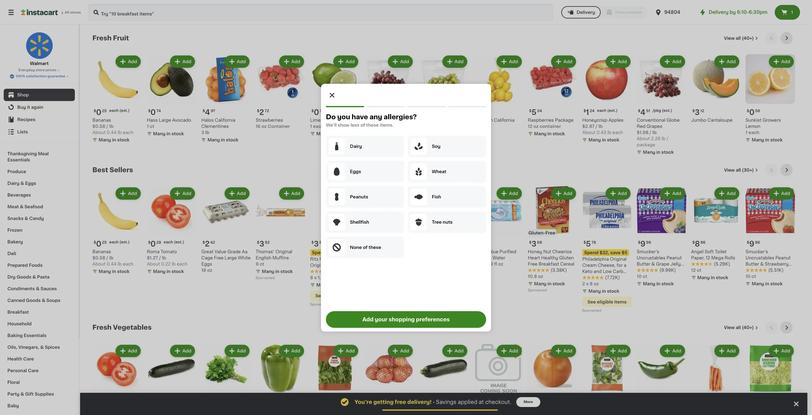 Task type: locate. For each thing, give the bounding box(es) containing it.
value inside great value grade aa cage free large white eggs 18 oz
[[215, 250, 226, 254]]

$ inside $ 1 24 each (est.)
[[584, 109, 586, 113]]

each (est.) for $ 0 28
[[164, 240, 184, 244]]

great inside great value grade aa cage free large white eggs 18 oz
[[201, 250, 213, 254]]

2 /pkg (est.) from the left
[[653, 109, 672, 112]]

goods for canned
[[26, 298, 41, 303]]

1 inside sunkist growers lemon 1 each
[[746, 130, 748, 135]]

halos
[[201, 118, 214, 122]]

/pkg up harvest
[[381, 109, 389, 112]]

1 25 from the top
[[102, 109, 107, 113]]

2 /pkg from the left
[[653, 109, 661, 112]]

10 for smucker's uncrustables peanut butter & strawberry jam sandwich
[[746, 274, 751, 279]]

see eligible items for 3
[[315, 294, 355, 298]]

1 $0.25 each (estimated) element from the top
[[92, 106, 142, 117]]

marketside spinach
[[310, 407, 353, 412]]

1 horizontal spatial original
[[310, 263, 327, 268]]

free down heart
[[528, 262, 538, 266]]

2 $ 2 57 from the left
[[584, 398, 596, 405]]

2 4 from the left
[[640, 109, 646, 116]]

1 horizontal spatial butter
[[746, 262, 759, 266]]

0 horizontal spatial 28
[[102, 398, 107, 402]]

1 horizontal spatial breakfast
[[539, 262, 559, 266]]

42
[[322, 118, 327, 122], [210, 241, 215, 244]]

0 horizontal spatial smucker's
[[637, 250, 659, 254]]

$ inside $ 5 34
[[529, 109, 532, 113]]

& left pasta
[[32, 275, 36, 279]]

red up $1.98
[[637, 124, 646, 128]]

smucker's for smucker's uncrustables peanut butter & strawberry jam sandwich
[[746, 250, 768, 254]]

1 96 from the left
[[646, 241, 651, 244]]

/pkg right 51
[[653, 109, 661, 112]]

everyday store prices
[[18, 68, 56, 72]]

4 for $ 4 51
[[640, 109, 646, 116]]

6:10-
[[737, 10, 749, 14]]

peanut inside smucker's uncrustables peanut butter & strawberry jam sandwich
[[776, 256, 791, 260]]

1 vertical spatial eligible
[[597, 300, 613, 304]]

2 horizontal spatial x
[[586, 282, 589, 286]]

produce link
[[4, 166, 75, 177]]

3 for $ 3 92
[[259, 240, 264, 248]]

1 vertical spatial 42
[[210, 241, 215, 244]]

lb inside the about 2.43 lb / package
[[444, 136, 448, 141]]

original up muffins at left bottom
[[275, 250, 292, 254]]

butter for smucker's uncrustables peanut butter & strawberry jam sandwich
[[746, 262, 759, 266]]

peanut for strawberry
[[776, 256, 791, 260]]

large inside great value grade aa cage free large white eggs 18 oz
[[225, 256, 237, 260]]

& left 'sauces'
[[36, 287, 39, 291]]

growers
[[763, 118, 781, 122]]

conventional globe red grapes $1.98 / lb about 2.28 lb / package
[[637, 118, 680, 147]]

1 vertical spatial all
[[736, 168, 741, 172]]

1 horizontal spatial 9
[[749, 240, 754, 248]]

2 item carousel region from the top
[[92, 164, 795, 317]]

1 all from the top
[[736, 36, 741, 40]]

1 horizontal spatial x
[[481, 262, 483, 266]]

9 up smucker's uncrustables peanut butter & grape jelly sandwich
[[640, 240, 646, 248]]

3 down halos
[[201, 130, 204, 135]]

package down seedless
[[395, 136, 413, 141]]

many down 'lime 42 1 each'
[[316, 131, 329, 136]]

dairy for dairy & eggs
[[7, 181, 19, 185]]

each inside roma tomato $1.27 / lb about 0.22 lb each
[[177, 262, 187, 266]]

1 horizontal spatial see
[[587, 300, 596, 304]]

2 onions from the left
[[546, 407, 562, 412]]

guarantee
[[47, 75, 65, 78]]

None search field
[[88, 4, 553, 21]]

1 california from the left
[[215, 118, 235, 122]]

strawberry
[[765, 262, 789, 266]]

0 horizontal spatial california
[[215, 118, 235, 122]]

add your shopping preferences
[[362, 317, 450, 322]]

more button
[[516, 397, 540, 407]]

add
[[128, 59, 137, 64], [182, 59, 191, 64], [237, 59, 246, 64], [291, 59, 300, 64], [346, 59, 355, 64], [400, 59, 409, 64], [455, 59, 464, 64], [509, 59, 518, 64], [564, 59, 573, 64], [618, 59, 627, 64], [672, 59, 681, 64], [727, 59, 736, 64], [781, 59, 790, 64], [128, 191, 137, 196], [182, 191, 191, 196], [237, 191, 246, 196], [291, 191, 300, 196], [346, 191, 355, 196], [400, 191, 409, 196], [509, 191, 518, 196], [564, 191, 573, 196], [618, 191, 627, 196], [672, 191, 681, 196], [727, 191, 736, 196], [781, 191, 790, 196], [362, 317, 374, 322], [128, 349, 137, 353], [182, 349, 191, 353], [237, 349, 246, 353], [291, 349, 300, 353], [346, 349, 355, 353], [400, 349, 409, 353], [455, 349, 464, 353], [509, 349, 518, 353], [564, 349, 573, 353], [618, 349, 627, 353], [672, 349, 681, 353], [727, 349, 736, 353], [781, 349, 790, 353]]

great inside great value purified drinking water 40 x 16.9 fl oz
[[473, 250, 486, 254]]

$4.81 per package (estimated) element
[[419, 106, 469, 117]]

1 view all (40+) from the top
[[724, 36, 754, 40]]

onions for each (est.)
[[546, 407, 562, 412]]

$ 4 97
[[203, 109, 215, 116]]

1 vertical spatial 0.44
[[107, 262, 117, 266]]

1 vertical spatial 97
[[483, 398, 488, 402]]

1 great from the left
[[201, 250, 213, 254]]

1 horizontal spatial red
[[637, 124, 646, 128]]

0 vertical spatial bananas $0.58 / lb about 0.44 lb each
[[92, 118, 133, 135]]

1 horizontal spatial dairy
[[350, 144, 362, 148]]

floral
[[7, 380, 20, 385]]

2
[[259, 109, 264, 116], [205, 240, 210, 248], [582, 282, 585, 286], [368, 398, 373, 405], [586, 398, 591, 405]]

3 left 88
[[314, 240, 319, 248]]

$ inside $ 0 58
[[747, 109, 749, 113]]

0 horizontal spatial large
[[159, 118, 171, 122]]

party & gift supplies
[[7, 392, 54, 396]]

9 for smucker's uncrustables peanut butter & strawberry jam sandwich
[[749, 240, 754, 248]]

0.44 for 4
[[107, 130, 117, 135]]

see down 8 x 1.48 oz
[[315, 294, 324, 298]]

1 $5 from the left
[[350, 251, 355, 255]]

1 vertical spatial view all (40+) button
[[722, 321, 761, 334]]

1 (40+) from the top
[[742, 36, 754, 40]]

smucker's inside smucker's uncrustables peanut butter & strawberry jam sandwich
[[746, 250, 768, 254]]

0 vertical spatial items
[[342, 294, 355, 298]]

/ right 2.43 at the right top of page
[[449, 136, 451, 141]]

save
[[338, 251, 349, 255], [610, 251, 621, 255]]

great for great value purified drinking water 40 x 16.9 fl oz
[[473, 250, 486, 254]]

original inside thomas' original english muffins 6 ct
[[275, 250, 292, 254]]

see eligible items down 1.48
[[315, 294, 355, 298]]

1 peanut from the left
[[667, 256, 682, 260]]

great up cage
[[201, 250, 213, 254]]

sandwich inside smucker's uncrustables peanut butter & strawberry jam sandwich
[[756, 268, 777, 272]]

clementines
[[201, 124, 229, 128]]

recipes
[[17, 117, 35, 122]]

bananas $0.58 / lb about 0.44 lb each for 2
[[92, 250, 133, 266]]

2 bananas from the top
[[92, 250, 111, 254]]

1 /pkg from the left
[[381, 109, 389, 112]]

items for 5
[[614, 300, 627, 304]]

/pkg for conventional globe red grapes
[[653, 109, 661, 112]]

72
[[265, 109, 269, 113]]

(5.29k)
[[714, 262, 730, 266]]

5 for $ 5 76
[[586, 240, 591, 248]]

many down lemon
[[752, 138, 764, 142]]

& left candy
[[25, 216, 28, 221]]

1 vertical spatial care
[[28, 368, 39, 373]]

carb
[[613, 269, 623, 274]]

0 horizontal spatial breakfast
[[7, 310, 29, 314]]

ct for angel soft toilet paper, 12 mega rolls
[[697, 268, 701, 272]]

oz down lifestyle
[[594, 282, 599, 286]]

$ inside $ 0 33
[[311, 109, 314, 113]]

applied
[[458, 400, 477, 405]]

0 vertical spatial these
[[366, 123, 379, 127]]

2 $0.25 each (estimated) element from the top
[[92, 238, 142, 249]]

1 horizontal spatial see eligible items button
[[582, 297, 632, 307]]

oz inside 'raspberries package 12 oz container'
[[534, 124, 539, 128]]

$ inside $ 2 42
[[203, 241, 205, 244]]

sponsored badge image down 2 x 8 oz
[[582, 309, 601, 313]]

$ 9 96 up smucker's uncrustables peanut butter & grape jelly sandwich
[[638, 240, 651, 248]]

original inside ritz fresh stacks original crackers
[[310, 263, 327, 268]]

1 horizontal spatial uncrustables
[[746, 256, 774, 260]]

eggs down cage
[[201, 262, 212, 266]]

these down the sun on the left of the page
[[366, 123, 379, 127]]

/pkg (est.) up allergies?
[[381, 109, 401, 112]]

breakfast down healthy on the right
[[539, 262, 559, 266]]

9 up smucker's uncrustables peanut butter & strawberry jam sandwich
[[749, 240, 754, 248]]

0 horizontal spatial /pkg (est.)
[[381, 109, 401, 112]]

(40+) for 2
[[742, 325, 754, 330]]

$5 for 5
[[622, 251, 627, 255]]

see eligible items down 2 x 8 oz
[[587, 300, 627, 304]]

about down $2.87
[[582, 130, 596, 135]]

getting
[[373, 400, 394, 405]]

/pkg (est.) inside "$5.23 per package (estimated)" element
[[381, 109, 401, 112]]

(est.) right 81
[[444, 109, 455, 112]]

a
[[624, 263, 626, 268]]

fresh fruit
[[92, 35, 129, 41]]

1 uncrustables from the left
[[637, 256, 666, 260]]

sandwich for strawberry
[[756, 268, 777, 272]]

lime 42 1 each
[[310, 118, 327, 128]]

smucker's up 'grape'
[[637, 250, 659, 254]]

2 spend from the left
[[584, 251, 599, 255]]

select-
[[381, 250, 397, 254]]

1 item carousel region from the top
[[92, 32, 795, 159]]

great for great value grade aa cage free large white eggs 18 oz
[[201, 250, 213, 254]]

5 up the sun on the left of the page
[[368, 109, 373, 116]]

bananas down "$ 0 25"
[[92, 250, 111, 254]]

fresh left fruit
[[92, 35, 112, 41]]

value for cage
[[215, 250, 226, 254]]

california for premium california lemons
[[494, 118, 515, 122]]

97 for 4
[[211, 109, 215, 113]]

$ inside $ 8 86
[[692, 241, 695, 244]]

2 great from the left
[[473, 250, 486, 254]]

0 horizontal spatial 96
[[646, 241, 651, 244]]

about left 2.43 at the right top of page
[[419, 136, 432, 141]]

delivery for delivery by 6:10-6:30pm
[[709, 10, 729, 14]]

2 view all (40+) from the top
[[724, 325, 754, 330]]

2 vertical spatial x
[[586, 282, 589, 286]]

view all (40+) for 2
[[724, 325, 754, 330]]

peanut for grape
[[667, 256, 682, 260]]

grapes down conventional at the top right of page
[[647, 124, 662, 128]]

1 vertical spatial eggs
[[25, 181, 36, 185]]

grapes inside sun harvest seedless red grapes
[[374, 124, 390, 128]]

1 horizontal spatial value
[[487, 250, 499, 254]]

cheese,
[[598, 263, 616, 268]]

2 (40+) from the top
[[742, 325, 754, 330]]

1 horizontal spatial 8
[[590, 282, 593, 286]]

(30+)
[[742, 168, 754, 172]]

items
[[342, 294, 355, 298], [614, 300, 627, 304]]

3 for $ 3 68
[[532, 240, 536, 248]]

thanksgiving meal essentials link
[[4, 148, 75, 166]]

1 vertical spatial items
[[614, 300, 627, 304]]

8 down lifestyle
[[590, 282, 593, 286]]

product group
[[92, 54, 142, 144], [147, 54, 196, 138], [201, 54, 251, 144], [256, 54, 305, 129], [310, 54, 360, 138], [365, 54, 414, 150], [419, 54, 469, 156], [473, 54, 523, 135], [528, 54, 577, 138], [582, 54, 632, 144], [637, 54, 686, 156], [691, 54, 741, 123], [746, 54, 795, 144], [92, 186, 142, 276], [147, 186, 196, 276], [201, 186, 251, 273], [256, 186, 305, 281], [310, 186, 360, 308], [365, 186, 414, 282], [473, 186, 523, 267], [528, 186, 577, 294], [582, 186, 632, 314], [637, 186, 686, 288], [691, 186, 741, 282], [746, 186, 795, 288], [92, 344, 142, 415], [147, 344, 196, 415], [201, 344, 251, 415], [256, 344, 305, 415], [310, 344, 360, 415], [365, 344, 414, 415], [419, 344, 469, 415], [473, 344, 523, 415], [528, 344, 577, 415], [582, 344, 632, 415], [637, 344, 686, 415], [691, 344, 741, 415], [746, 344, 795, 415]]

all for 9
[[736, 168, 741, 172]]

2 view from the top
[[724, 168, 735, 172]]

(40+) for honeycrisp apples
[[742, 36, 754, 40]]

cheerios
[[552, 250, 572, 254]]

sauces
[[41, 287, 57, 291]]

2 value from the left
[[487, 250, 499, 254]]

3 /pkg (est.) from the left
[[435, 109, 455, 112]]

snacks & candy
[[7, 216, 44, 221]]

2 grapes from the left
[[647, 124, 662, 128]]

instacart logo image
[[21, 9, 58, 16]]

original inside philadelphia original cream cheese, for a keto and low carb lifestyle
[[610, 257, 627, 261]]

97 up green onions
[[483, 398, 488, 402]]

smucker's uncrustables peanut butter & strawberry jam sandwich
[[746, 250, 791, 272]]

1 horizontal spatial $ 2 57
[[584, 398, 596, 405]]

67
[[537, 398, 542, 402]]

prepared foods link
[[4, 259, 75, 271]]

42 up cage
[[210, 241, 215, 244]]

/pkg (est.) right 51
[[653, 109, 672, 112]]

$ inside $ 3 68
[[529, 241, 532, 244]]

1 vertical spatial large
[[225, 256, 237, 260]]

1 horizontal spatial each (est.)
[[164, 240, 184, 244]]

original down the ritz
[[310, 263, 327, 268]]

1 sandwich from the left
[[637, 268, 658, 272]]

package
[[395, 136, 413, 141], [637, 143, 655, 147], [419, 143, 438, 147]]

1 vertical spatial 28
[[102, 398, 107, 402]]

fresh for bananas
[[92, 35, 112, 41]]

essentials
[[7, 158, 30, 162], [24, 333, 46, 338]]

0 horizontal spatial onions
[[488, 407, 503, 412]]

canned
[[7, 298, 25, 303]]

1 vertical spatial (40+)
[[742, 325, 754, 330]]

halos california clementines 3 lb
[[201, 118, 235, 135]]

1 $0.58 from the top
[[92, 124, 105, 128]]

hass
[[147, 118, 158, 122]]

about down "$ 0 25"
[[92, 262, 106, 266]]

$ 2 42
[[203, 240, 215, 248]]

peanut inside smucker's uncrustables peanut butter & grape jelly sandwich
[[667, 256, 682, 260]]

purified
[[500, 250, 516, 254]]

smucker's inside smucker's uncrustables peanut butter & grape jelly sandwich
[[637, 250, 659, 254]]

3 up jumbo
[[695, 109, 700, 116]]

2 57 from the left
[[591, 398, 596, 402]]

(est.) inside $0.28 each (estimated) element
[[174, 240, 184, 244]]

4 inside $4.51 per package (estimated) element
[[640, 109, 646, 116]]

2 10 ct from the left
[[746, 274, 756, 279]]

all inside popup button
[[736, 168, 741, 172]]

/ down "$ 0 25"
[[106, 256, 108, 260]]

0 horizontal spatial x
[[314, 276, 317, 280]]

0 vertical spatial 8
[[695, 240, 700, 248]]

0 horizontal spatial items
[[342, 294, 355, 298]]

value inside great value purified drinking water 40 x 16.9 fl oz
[[487, 250, 499, 254]]

12 inside angel soft toilet paper, 12 mega rolls
[[706, 256, 710, 260]]

2 25 from the top
[[102, 241, 107, 244]]

$ 0 58
[[747, 109, 760, 116]]

goods for dry
[[17, 275, 31, 279]]

/pkg inside $4.51 per package (estimated) element
[[653, 109, 661, 112]]

see eligible items button down 1.48
[[310, 291, 360, 301]]

(40+)
[[742, 36, 754, 40], [742, 325, 754, 330]]

10 ct down smucker's uncrustables peanut butter & grape jelly sandwich
[[637, 274, 647, 279]]

0 vertical spatial $0.25 each (estimated) element
[[92, 106, 142, 117]]

cereal
[[560, 262, 574, 266]]

2 vertical spatial free
[[528, 262, 538, 266]]

uncrustables inside smucker's uncrustables peanut butter & strawberry jam sandwich
[[746, 256, 774, 260]]

0 vertical spatial $0.58
[[92, 124, 105, 128]]

each inside sunkist growers lemon 1 each
[[749, 130, 760, 135]]

0 vertical spatial 42
[[322, 118, 327, 122]]

red inside 'conventional globe red grapes $1.98 / lb about 2.28 lb / package'
[[637, 124, 646, 128]]

1 vertical spatial fresh
[[320, 257, 332, 261]]

1 horizontal spatial items
[[614, 300, 627, 304]]

97 inside $ 0 97
[[483, 398, 488, 402]]

12 down soft
[[706, 256, 710, 260]]

1 red from the left
[[365, 124, 373, 128]]

0 vertical spatial essentials
[[7, 158, 30, 162]]

8 left 1.48
[[310, 276, 313, 280]]

/
[[106, 124, 108, 128], [596, 124, 598, 128], [650, 130, 652, 135], [392, 136, 394, 141], [667, 136, 669, 141], [449, 136, 451, 141], [106, 256, 108, 260], [159, 256, 161, 260]]

1 /pkg (est.) from the left
[[381, 109, 401, 112]]

1 horizontal spatial large
[[225, 256, 237, 260]]

eligible for 3
[[325, 294, 341, 298]]

97 up halos
[[211, 109, 215, 113]]

1 save from the left
[[338, 251, 349, 255]]

view all (30+) button
[[722, 164, 761, 176]]

1 4 from the left
[[205, 109, 210, 116]]

1 vertical spatial original
[[610, 257, 627, 261]]

all for 0
[[736, 36, 741, 40]]

oz right 18
[[207, 268, 212, 272]]

2 save from the left
[[610, 251, 621, 255]]

1 value from the left
[[215, 250, 226, 254]]

(est.) inside $4.51 per package (estimated) element
[[662, 109, 672, 112]]

0 vertical spatial large
[[159, 118, 171, 122]]

1 9 from the left
[[640, 240, 646, 248]]

x right 40
[[481, 262, 483, 266]]

free
[[395, 400, 406, 405]]

/pkg inside "$5.23 per package (estimated)" element
[[381, 109, 389, 112]]

28 inside $0.28 each (estimated) element
[[156, 241, 161, 244]]

english
[[256, 256, 271, 260]]

butter for smucker's uncrustables peanut butter & grape jelly sandwich
[[637, 262, 650, 266]]

0 horizontal spatial $ 9 96
[[638, 240, 651, 248]]

10.8
[[528, 274, 537, 279]]

1 horizontal spatial package
[[419, 143, 438, 147]]

x down lifestyle
[[586, 282, 589, 286]]

2 bananas $0.58 / lb about 0.44 lb each from the top
[[92, 250, 133, 266]]

96 up smucker's uncrustables peanut butter & grape jelly sandwich
[[646, 241, 651, 244]]

0 vertical spatial x
[[481, 262, 483, 266]]

$4.51 per package (estimated) element
[[637, 106, 686, 117]]

oz right 1.48
[[328, 276, 333, 280]]

1 vertical spatial goods
[[26, 298, 41, 303]]

$5.23 per package (estimated) element
[[365, 106, 414, 117]]

0 vertical spatial dairy
[[350, 144, 362, 148]]

0 horizontal spatial 42
[[210, 241, 215, 244]]

3 item carousel region from the top
[[92, 321, 795, 415]]

harvest
[[374, 118, 391, 122]]

see eligible items for 5
[[587, 300, 627, 304]]

& left strawberry
[[760, 262, 764, 266]]

97 inside $ 4 97
[[211, 109, 215, 113]]

california right premium
[[494, 118, 515, 122]]

2 peanut from the left
[[776, 256, 791, 260]]

cream
[[582, 263, 597, 268]]

0 horizontal spatial 57
[[374, 398, 378, 402]]

oz right fl at bottom
[[498, 262, 503, 266]]

0 horizontal spatial $ 2 57
[[366, 398, 378, 405]]

0 horizontal spatial see eligible items
[[315, 294, 355, 298]]

california
[[215, 118, 235, 122], [494, 118, 515, 122]]

package down 2.28
[[637, 143, 655, 147]]

$0.58 down $ 0 25 each (est.)
[[92, 124, 105, 128]]

sun harvest seedless red grapes
[[365, 118, 412, 128]]

2 smucker's from the left
[[746, 250, 768, 254]]

0 horizontal spatial delivery
[[577, 10, 595, 14]]

2 all from the top
[[736, 168, 741, 172]]

1 horizontal spatial $5
[[622, 251, 627, 255]]

many down 12 ct
[[697, 276, 710, 280]]

jelly
[[670, 262, 681, 266]]

delivery by 6:10-6:30pm
[[709, 10, 767, 14]]

original up for
[[610, 257, 627, 261]]

9 for smucker's uncrustables peanut butter & grape jelly sandwich
[[640, 240, 646, 248]]

see eligible items button down 2 x 8 oz
[[582, 297, 632, 307]]

0 vertical spatial see eligible items
[[315, 294, 355, 298]]

& left 'grape'
[[651, 262, 655, 266]]

1 horizontal spatial save
[[610, 251, 621, 255]]

none of these
[[350, 245, 381, 249]]

2 10 from the left
[[746, 274, 751, 279]]

0 vertical spatial view all (40+)
[[724, 36, 754, 40]]

package for about 2.4 lb / package
[[395, 136, 413, 141]]

breakfast up household
[[7, 310, 29, 314]]

1 10 ct from the left
[[637, 274, 647, 279]]

5 left '76'
[[586, 240, 591, 248]]

58
[[755, 109, 760, 113]]

2 uncrustables from the left
[[746, 256, 774, 260]]

1 view from the top
[[724, 36, 735, 40]]

many down 0.43 at the top right of the page
[[589, 138, 601, 142]]

2 horizontal spatial eggs
[[350, 169, 361, 174]]

& inside smucker's uncrustables peanut butter & grape jelly sandwich
[[651, 262, 655, 266]]

all stores link
[[21, 4, 81, 21]]

grapes inside 'conventional globe red grapes $1.98 / lb about 2.28 lb / package'
[[647, 124, 662, 128]]

1 grapes from the left
[[374, 124, 390, 128]]

1 bananas $0.58 / lb about 0.44 lb each from the top
[[92, 118, 133, 135]]

$ inside $ 3 12
[[692, 109, 695, 113]]

bananas for 2
[[92, 250, 111, 254]]

product group containing 8
[[691, 186, 741, 282]]

4 left 51
[[640, 109, 646, 116]]

$ inside $ 0 74
[[148, 109, 151, 113]]

bananas $0.58 / lb about 0.44 lb each down $ 0 25 each (est.)
[[92, 118, 133, 135]]

1 10 from the left
[[637, 274, 642, 279]]

uncrustables inside smucker's uncrustables peanut butter & grape jelly sandwich
[[637, 256, 666, 260]]

2 view all (40+) button from the top
[[722, 321, 761, 334]]

$0.25 each (estimated) element
[[92, 106, 142, 117], [92, 238, 142, 249]]

10 down smucker's uncrustables peanut butter & grape jelly sandwich
[[637, 274, 642, 279]]

0 horizontal spatial grapes
[[374, 124, 390, 128]]

dairy
[[350, 144, 362, 148], [7, 181, 19, 185]]

2 9 from the left
[[749, 240, 754, 248]]

/ inside roma tomato $1.27 / lb about 0.22 lb each
[[159, 256, 161, 260]]

1 0.44 from the top
[[107, 130, 117, 135]]

1 smucker's from the left
[[637, 250, 659, 254]]

1 vertical spatial 25
[[102, 241, 107, 244]]

view all (40+) button for honeycrisp apples
[[722, 32, 761, 44]]

tomato
[[161, 250, 177, 254]]

2 red from the left
[[637, 124, 646, 128]]

california inside the halos california clementines 3 lb
[[215, 118, 235, 122]]

view inside popup button
[[724, 168, 735, 172]]

1 view all (40+) button from the top
[[722, 32, 761, 44]]

1 vertical spatial item carousel region
[[92, 164, 795, 317]]

1 vertical spatial bananas $0.58 / lb about 0.44 lb each
[[92, 250, 133, 266]]

(est.) up allergies?
[[390, 109, 401, 112]]

2 96 from the left
[[755, 241, 760, 244]]

care down vinegars,
[[23, 357, 34, 361]]

0 horizontal spatial 97
[[211, 109, 215, 113]]

1 $ 9 96 from the left
[[638, 240, 651, 248]]

0 horizontal spatial free
[[214, 256, 224, 260]]

value left grade
[[215, 250, 226, 254]]

bakery link
[[4, 236, 75, 248]]

0 vertical spatial bananas
[[92, 118, 111, 122]]

2 $ 9 96 from the left
[[747, 240, 760, 248]]

spend up the ritz
[[312, 251, 326, 255]]

onions
[[488, 407, 503, 412], [546, 407, 562, 412]]

0 vertical spatial eggs
[[350, 169, 361, 174]]

$ 4 51
[[638, 109, 650, 116]]

97 for 0
[[483, 398, 488, 402]]

goods down prepared foods
[[17, 275, 31, 279]]

2 for yellow onion bag
[[368, 398, 373, 405]]

main content
[[80, 25, 808, 415]]

1 vertical spatial these
[[369, 245, 381, 249]]

(est.) up globe
[[662, 109, 672, 112]]

3 inside the halos california clementines 3 lb
[[201, 130, 204, 135]]

california for halos california clementines 3 lb
[[215, 118, 235, 122]]

2.4
[[379, 136, 386, 141]]

0 horizontal spatial each (est.)
[[109, 240, 130, 244]]

2 $5 from the left
[[622, 251, 627, 255]]

1 button
[[775, 5, 800, 20]]

sponsored badge image down the 10.8 oz
[[528, 289, 547, 292]]

see eligible items button for 3
[[310, 291, 360, 301]]

2 sandwich from the left
[[756, 268, 777, 272]]

onions down $0.67 each (estimated) element
[[546, 407, 562, 412]]

each inside 'lime 42 1 each'
[[313, 124, 324, 128]]

0 horizontal spatial package
[[395, 136, 413, 141]]

original for muffins
[[275, 250, 292, 254]]

1 vertical spatial breakfast
[[7, 310, 29, 314]]

2 butter from the left
[[746, 262, 759, 266]]

10 ct down jam
[[746, 274, 756, 279]]

(est.) inside $ 1 24 each (est.)
[[607, 109, 618, 112]]

2 california from the left
[[494, 118, 515, 122]]

10 for smucker's uncrustables peanut butter & grape jelly sandwich
[[637, 274, 642, 279]]

1 horizontal spatial /pkg (est.)
[[435, 109, 455, 112]]

crackers
[[328, 263, 347, 268]]

96 for smucker's uncrustables peanut butter & grape jelly sandwich
[[646, 241, 651, 244]]

dairy down less
[[350, 144, 362, 148]]

each (est.) up squash
[[436, 398, 456, 402]]

1 onions from the left
[[488, 407, 503, 412]]

25 inside $ 0 25 each (est.)
[[102, 109, 107, 113]]

$0.87 each (estimated) element
[[419, 396, 469, 406]]

1 horizontal spatial 28
[[156, 241, 161, 244]]

1 vertical spatial x
[[314, 276, 317, 280]]

0 vertical spatial breakfast
[[539, 262, 559, 266]]

2 0.44 from the top
[[107, 262, 117, 266]]

sandwich inside smucker's uncrustables peanut butter & grape jelly sandwich
[[637, 268, 658, 272]]

angel
[[691, 250, 704, 254]]

1 vertical spatial see eligible items
[[587, 300, 627, 304]]

each (est.) right "$ 0 25"
[[109, 240, 130, 244]]

$ 0 33
[[311, 109, 325, 116]]

about left 2.4
[[365, 136, 378, 141]]

walmart
[[30, 61, 49, 66]]

1 spend from the left
[[312, 251, 326, 255]]

eligible down 1.48
[[325, 294, 341, 298]]

42 inside $ 2 42
[[210, 241, 215, 244]]

$ 2 72
[[257, 109, 269, 116]]

each (est.) inside $0.28 each (estimated) element
[[164, 240, 184, 244]]

california inside premium california lemons
[[494, 118, 515, 122]]

0 vertical spatial all
[[736, 36, 741, 40]]

many down 2.28
[[643, 150, 655, 154]]

12 inside 'raspberries package 12 oz container'
[[528, 124, 533, 128]]

$ inside "$ 0 25"
[[94, 241, 96, 244]]

$5 down "none"
[[350, 251, 355, 255]]

18
[[201, 268, 206, 272]]

2 $0.58 from the top
[[92, 256, 105, 260]]

large down grade
[[225, 256, 237, 260]]

2 for strawberries
[[259, 109, 264, 116]]

0 horizontal spatial uncrustables
[[637, 256, 666, 260]]

10 ct for smucker's uncrustables peanut butter & strawberry jam sandwich
[[746, 274, 756, 279]]

1 horizontal spatial onions
[[546, 407, 562, 412]]

/ right $1.98
[[650, 130, 652, 135]]

1 vertical spatial $0.25 each (estimated) element
[[92, 238, 142, 249]]

0 horizontal spatial 5
[[368, 109, 373, 116]]

onions down checkout.
[[488, 407, 503, 412]]

sponsored badge image
[[256, 276, 274, 280], [528, 289, 547, 292], [310, 303, 329, 306], [582, 309, 601, 313]]

free inside great value grade aa cage free large white eggs 18 oz
[[214, 256, 224, 260]]

2 vertical spatial item carousel region
[[92, 321, 795, 415]]

tree nuts
[[432, 220, 453, 224]]

package inside the about 2.43 lb / package
[[419, 143, 438, 147]]

1 horizontal spatial 10
[[746, 274, 751, 279]]

3 for $ 3 12
[[695, 109, 700, 116]]

1 butter from the left
[[637, 262, 650, 266]]

fresh left vegetables
[[92, 324, 112, 331]]

1 horizontal spatial 5
[[532, 109, 536, 116]]

$2.28 element
[[310, 396, 360, 406]]

best sellers
[[92, 167, 133, 173]]

2 vertical spatial 8
[[590, 282, 593, 286]]

0 horizontal spatial 10
[[637, 274, 642, 279]]

$0.28 each (estimated) element
[[147, 238, 196, 249]]

10.8 oz
[[528, 274, 543, 279]]

74
[[156, 109, 161, 113]]

$0.25 each (estimated) element for 4
[[92, 106, 142, 117]]

3 /pkg from the left
[[435, 109, 444, 112]]

honey nut cheerios heart healthy gluten free breakfast cereal
[[528, 250, 574, 266]]

globe
[[667, 118, 680, 122]]

save for 3
[[338, 251, 349, 255]]

do you have any allergies? we'll show less of these items.
[[326, 114, 417, 127]]

0 horizontal spatial red
[[365, 124, 373, 128]]

1 bananas from the top
[[92, 118, 111, 122]]

/pkg (est.) inside $4.51 per package (estimated) element
[[653, 109, 672, 112]]

dairy for dairy
[[350, 144, 362, 148]]

$ 0 28 inside $0.28 each (estimated) element
[[148, 240, 161, 248]]

see for 5
[[587, 300, 596, 304]]

item carousel region
[[92, 32, 795, 159], [92, 164, 795, 317], [92, 321, 795, 415]]

these up bounty at the bottom left of page
[[369, 245, 381, 249]]

product group containing 1
[[582, 54, 632, 144]]

many down jam
[[752, 282, 764, 286]]

peanut
[[667, 256, 682, 260], [776, 256, 791, 260]]

zucchini
[[419, 407, 438, 412]]

$ 9 96 up smucker's uncrustables peanut butter & strawberry jam sandwich
[[747, 240, 760, 248]]

large inside hass large avocado 1 ct
[[159, 118, 171, 122]]

1 horizontal spatial $ 0 28
[[148, 240, 161, 248]]

2 horizontal spatial original
[[610, 257, 627, 261]]

12 ct
[[691, 268, 701, 272]]

16.9
[[484, 262, 493, 266]]

oz down raspberries
[[534, 124, 539, 128]]



Task type: describe. For each thing, give the bounding box(es) containing it.
(est.) inside $ 0 67 each (est.)
[[555, 398, 565, 402]]

satisfaction
[[26, 75, 47, 78]]

frozen
[[7, 228, 22, 232]]

savings
[[436, 400, 456, 405]]

bananas $0.58 / lb about 0.44 lb each for 4
[[92, 118, 133, 135]]

about inside the about 2.43 lb / package
[[419, 136, 432, 141]]

smucker's for smucker's uncrustables peanut butter & grape jelly sandwich
[[637, 250, 659, 254]]

each inside $ 0 25 each (est.)
[[109, 109, 119, 112]]

low
[[603, 269, 612, 274]]

2 horizontal spatial free
[[546, 231, 555, 235]]

none
[[350, 245, 362, 249]]

condiments & sauces
[[7, 287, 57, 291]]

about inside honeycrisp apples $2.87 / lb about 0.43 lb each
[[582, 130, 596, 135]]

$ inside $ 4 51
[[638, 109, 640, 113]]

/pkg for sun harvest seedless red grapes
[[381, 109, 389, 112]]

soy
[[432, 144, 441, 148]]

philadelphia original cream cheese, for a keto and low carb lifestyle
[[582, 257, 627, 280]]

lemons
[[473, 124, 491, 128]]

ct for smucker's uncrustables peanut butter & grape jelly sandwich
[[643, 274, 647, 279]]

care for personal care
[[28, 368, 39, 373]]

0.44 for 2
[[107, 262, 117, 266]]

2.28
[[651, 136, 661, 141]]

3 for $ 3 88
[[314, 240, 319, 248]]

snacks
[[7, 216, 24, 221]]

each (est.) for $ 0 87
[[436, 398, 456, 402]]

about inside 'conventional globe red grapes $1.98 / lb about 2.28 lb / package'
[[637, 136, 650, 141]]

service type group
[[561, 6, 647, 18]]

add your shopping preferences element
[[321, 84, 491, 331]]

raspberries
[[528, 118, 554, 122]]

1 inside 'lime 42 1 each'
[[310, 124, 312, 128]]

$ 3 68
[[529, 240, 542, 248]]

baking essentials link
[[4, 330, 75, 341]]

view all (40+) for honeycrisp apples
[[724, 36, 754, 40]]

$0.67 each (estimated) element
[[528, 396, 577, 406]]

5 for $ 5 34
[[532, 109, 536, 116]]

many down 2 x 8 oz
[[589, 289, 601, 293]]

lemon
[[746, 124, 761, 128]]

delivery for delivery
[[577, 10, 595, 14]]

ct inside hass large avocado 1 ct
[[150, 124, 154, 128]]

jumbo cantaloupe
[[691, 118, 733, 122]]

$ inside $ 3 88
[[311, 241, 314, 244]]

/ inside the about 2.43 lb / package
[[449, 136, 451, 141]]

/ inside honeycrisp apples $2.87 / lb about 0.43 lb each
[[596, 124, 598, 128]]

eligible for 5
[[597, 300, 613, 304]]

$ 1 24 each (est.)
[[584, 109, 618, 116]]

6
[[256, 262, 259, 266]]

party & gift supplies link
[[4, 388, 75, 400]]

dry goods & pasta link
[[4, 271, 75, 283]]

many down 1.48
[[316, 283, 329, 287]]

$ 0 74
[[148, 109, 161, 116]]

many down container
[[534, 131, 547, 136]]

ct inside thomas' original english muffins 6 ct
[[260, 262, 264, 266]]

fresh inside ritz fresh stacks original crackers
[[320, 257, 332, 261]]

$5 for 3
[[350, 251, 355, 255]]

34
[[537, 109, 542, 113]]

marketside
[[310, 407, 334, 412]]

prices
[[46, 68, 56, 72]]

walmart logo image
[[26, 32, 53, 59]]

(3.38k)
[[551, 268, 567, 272]]

grape
[[656, 262, 669, 266]]

tree
[[432, 220, 442, 224]]

value for water
[[487, 250, 499, 254]]

x inside great value purified drinking water 40 x 16.9 fl oz
[[481, 262, 483, 266]]

uncrustables for strawberry
[[746, 256, 774, 260]]

$ inside $ 4 97
[[203, 109, 205, 113]]

12 down paper,
[[691, 268, 696, 272]]

$ 9 96 for smucker's uncrustables peanut butter & strawberry jam sandwich
[[747, 240, 760, 248]]

green
[[473, 407, 487, 412]]

hass large avocado 1 ct
[[147, 118, 191, 128]]

76
[[592, 241, 596, 244]]

& up beverages
[[20, 181, 24, 185]]

2 for great value grade aa cage free large white eggs
[[205, 240, 210, 248]]

8 x 1.48 oz
[[310, 276, 333, 280]]

$ inside '$ 2 72'
[[257, 109, 259, 113]]

oz right 10.8
[[538, 274, 543, 279]]

see eligible items button for 5
[[582, 297, 632, 307]]

oils, vinegars, & spices
[[7, 345, 60, 349]]

0 horizontal spatial eggs
[[25, 181, 36, 185]]

strawberries 16 oz container
[[256, 118, 290, 128]]

oils,
[[7, 345, 17, 349]]

/ right 2.28
[[667, 136, 669, 141]]

care for health care
[[23, 357, 34, 361]]

free inside honey nut cheerios heart healthy gluten free breakfast cereal
[[528, 262, 538, 266]]

bananas for 4
[[92, 118, 111, 122]]

(est.) inside $4.81 per package (estimated) element
[[444, 109, 455, 112]]

1 $ 2 57 from the left
[[366, 398, 378, 405]]

$1.27
[[147, 256, 158, 260]]

96 for smucker's uncrustables peanut butter & strawberry jam sandwich
[[755, 241, 760, 244]]

oz inside strawberries 16 oz container
[[262, 124, 267, 128]]

eggs inside add your shopping preferences "element"
[[350, 169, 361, 174]]

86
[[701, 241, 706, 244]]

(9.99k)
[[660, 268, 676, 272]]

$ inside $ 0 67 each (est.)
[[529, 398, 532, 402]]

$5.63 element
[[473, 238, 523, 249]]

original for cheese,
[[610, 257, 627, 261]]

92
[[265, 241, 270, 244]]

$ 0 87
[[420, 398, 433, 405]]

container
[[540, 124, 561, 128]]

/pkg inside $4.81 per package (estimated) element
[[435, 109, 444, 112]]

100% satisfaction guarantee button
[[10, 73, 69, 79]]

33
[[320, 109, 325, 113]]

breakfast link
[[4, 306, 75, 318]]

eggs inside great value grade aa cage free large white eggs 18 oz
[[201, 262, 212, 266]]

8 inside product group
[[695, 240, 700, 248]]

view for 9
[[724, 168, 735, 172]]

view for 0
[[724, 36, 735, 40]]

/ down $ 0 25 each (est.)
[[106, 124, 108, 128]]

red inside sun harvest seedless red grapes
[[365, 124, 373, 128]]

spend for 3
[[312, 251, 326, 255]]

party
[[7, 392, 19, 396]]

thanksgiving meal essentials
[[7, 152, 49, 162]]

$ inside $ 0 25 each (est.)
[[94, 109, 96, 113]]

$ inside $ 0 87
[[420, 398, 423, 402]]

shop
[[17, 93, 29, 97]]

(est.) inside $ 0 25 each (est.)
[[119, 109, 130, 112]]

many down the 10.8 oz
[[534, 282, 547, 286]]

$ inside $ 0 97
[[475, 398, 477, 402]]

do
[[326, 114, 336, 120]]

(est.) right "$ 0 25"
[[119, 240, 130, 244]]

/pkg (est.) inside $4.81 per package (estimated) element
[[435, 109, 455, 112]]

1 vertical spatial 8
[[310, 276, 313, 280]]

main content containing 0
[[80, 25, 808, 415]]

$ inside $ 3 92
[[257, 241, 259, 244]]

items for 3
[[342, 294, 355, 298]]

$32,
[[600, 251, 609, 255]]

package inside 'conventional globe red grapes $1.98 / lb about 2.28 lb / package'
[[637, 143, 655, 147]]

view all (40+) button for 2
[[722, 321, 761, 334]]

water
[[493, 256, 505, 260]]

about down $ 0 25 each (est.)
[[92, 130, 106, 135]]

see for 3
[[315, 294, 324, 298]]

soft
[[705, 250, 714, 254]]

sandwich for grape
[[637, 268, 658, 272]]

add inside button
[[362, 317, 374, 322]]

these inside do you have any allergies? we'll show less of these items.
[[366, 123, 379, 127]]

onions for 0
[[488, 407, 503, 412]]

gluten-
[[529, 231, 546, 235]]

at
[[479, 400, 484, 405]]

many down $ 0 25 each (est.)
[[99, 138, 111, 142]]

supplies
[[35, 392, 54, 396]]

lb inside the halos california clementines 3 lb
[[205, 130, 209, 135]]

each inside $ 0 67 each (est.)
[[545, 398, 554, 402]]

& inside smucker's uncrustables peanut butter & strawberry jam sandwich
[[760, 262, 764, 266]]

premium california lemons button
[[473, 54, 523, 135]]

smucker's uncrustables peanut butter & grape jelly sandwich
[[637, 250, 682, 272]]

3 view from the top
[[724, 325, 735, 330]]

10 ct for smucker's uncrustables peanut butter & grape jelly sandwich
[[637, 274, 647, 279]]

of inside do you have any allergies? we'll show less of these items.
[[361, 123, 365, 127]]

sponsored badge image down 6
[[256, 276, 274, 280]]

42 inside 'lime 42 1 each'
[[322, 118, 327, 122]]

(est.) inside $0.87 each (estimated) element
[[446, 398, 456, 402]]

4 for $ 4 97
[[205, 109, 210, 116]]

25 for $ 0 25 each (est.)
[[102, 109, 107, 113]]

many down "$ 0 25"
[[99, 269, 111, 274]]

foods
[[29, 263, 43, 267]]

(5.51k)
[[768, 268, 784, 272]]

bakery
[[7, 240, 23, 244]]

package for about 2.43 lb / package
[[419, 143, 438, 147]]

yellow onion bag
[[365, 407, 402, 412]]

baby
[[7, 404, 19, 408]]

many down english
[[262, 269, 274, 274]]

1 inside button
[[791, 10, 793, 14]]

6:30pm
[[749, 10, 767, 14]]

each inside $ 1 24 each (est.)
[[597, 109, 606, 112]]

floral link
[[4, 376, 75, 388]]

uncrustables for grape
[[637, 256, 666, 260]]

sponsored badge image down 8 x 1.48 oz
[[310, 303, 329, 306]]

lists
[[17, 130, 28, 134]]

0.22
[[161, 262, 171, 266]]

& right meat
[[20, 205, 23, 209]]

dry goods & pasta
[[7, 275, 49, 279]]

breakfast inside honey nut cheerios heart healthy gluten free breakfast cereal
[[539, 262, 559, 266]]

gluten
[[559, 256, 574, 260]]

$1.24 each (estimated) element
[[582, 106, 632, 117]]

x for 3
[[314, 276, 317, 280]]

3 all from the top
[[736, 325, 741, 330]]

$0.25 each (estimated) element for 2
[[92, 238, 142, 249]]

dairy & eggs link
[[4, 177, 75, 189]]

fresh for 0
[[92, 324, 112, 331]]

/pkg (est.) for conventional globe red grapes
[[653, 109, 672, 112]]

essentials inside the thanksgiving meal essentials
[[7, 158, 30, 162]]

treatment tracker modal dialog
[[80, 393, 808, 415]]

many down 'clementines'
[[207, 138, 220, 142]]

& inside 'link'
[[42, 298, 45, 303]]

spanish onions
[[528, 407, 562, 412]]

/ right 2.4
[[392, 136, 394, 141]]

many down 0.22
[[153, 269, 165, 274]]

x for 5
[[586, 282, 589, 286]]

0 horizontal spatial $ 0 28
[[94, 398, 107, 405]]

spend for 5
[[584, 251, 599, 255]]

yellow
[[365, 407, 378, 412]]

product group containing 22
[[365, 186, 414, 282]]

$1.98 element
[[746, 396, 795, 406]]

$ inside $ 5 76
[[584, 241, 586, 244]]

jumbo
[[691, 118, 706, 122]]

save for 5
[[610, 251, 621, 255]]

/pkg (est.) for sun harvest seedless red grapes
[[381, 109, 401, 112]]

$0.58 for 4
[[92, 124, 105, 128]]

each inside honeycrisp apples $2.87 / lb about 0.43 lb each
[[613, 130, 623, 135]]

$20,
[[327, 251, 337, 255]]

preferences
[[416, 317, 450, 322]]

oz inside great value purified drinking water 40 x 16.9 fl oz
[[498, 262, 503, 266]]

$ 5 34
[[529, 109, 542, 116]]

frozen link
[[4, 224, 75, 236]]

& left spices
[[40, 345, 44, 349]]

oz inside great value grade aa cage free large white eggs 18 oz
[[207, 268, 212, 272]]

(est.) inside "$5.23 per package (estimated)" element
[[390, 109, 401, 112]]

12 inside $ 3 12
[[700, 109, 704, 113]]

canned goods & soups
[[7, 298, 60, 303]]

lime
[[310, 118, 321, 122]]

buy
[[17, 105, 26, 109]]

25 for $ 0 25
[[102, 241, 107, 244]]

store
[[36, 68, 45, 72]]

many down smucker's uncrustables peanut butter & grape jelly sandwich
[[643, 282, 655, 286]]

$0.58 for 2
[[92, 256, 105, 260]]

checkout.
[[485, 400, 511, 405]]

thanksgiving
[[7, 152, 37, 156]]

40
[[473, 262, 480, 266]]

many down soy
[[425, 150, 438, 154]]

1 vertical spatial of
[[363, 245, 368, 249]]

many down hass large avocado 1 ct
[[153, 131, 165, 136]]

about inside roma tomato $1.27 / lb about 0.22 lb each
[[147, 262, 160, 266]]

1 vertical spatial essentials
[[24, 333, 46, 338]]

pasta
[[37, 275, 49, 279]]

conventional
[[637, 118, 666, 122]]

1 57 from the left
[[374, 398, 378, 402]]

each (est.) for $ 0 25
[[109, 240, 130, 244]]

1 inside hass large avocado 1 ct
[[147, 124, 149, 128]]

shellfish
[[350, 220, 369, 224]]

& left gift
[[20, 392, 24, 396]]

white
[[238, 256, 251, 260]]

bag
[[394, 407, 402, 412]]

green onions
[[473, 407, 503, 412]]

ct for smucker's uncrustables peanut butter & strawberry jam sandwich
[[752, 274, 756, 279]]

again
[[31, 105, 43, 109]]

gift
[[25, 392, 34, 396]]

$ 9 96 for smucker's uncrustables peanut butter & grape jelly sandwich
[[638, 240, 651, 248]]



Task type: vqa. For each thing, say whether or not it's contained in the screenshot.


